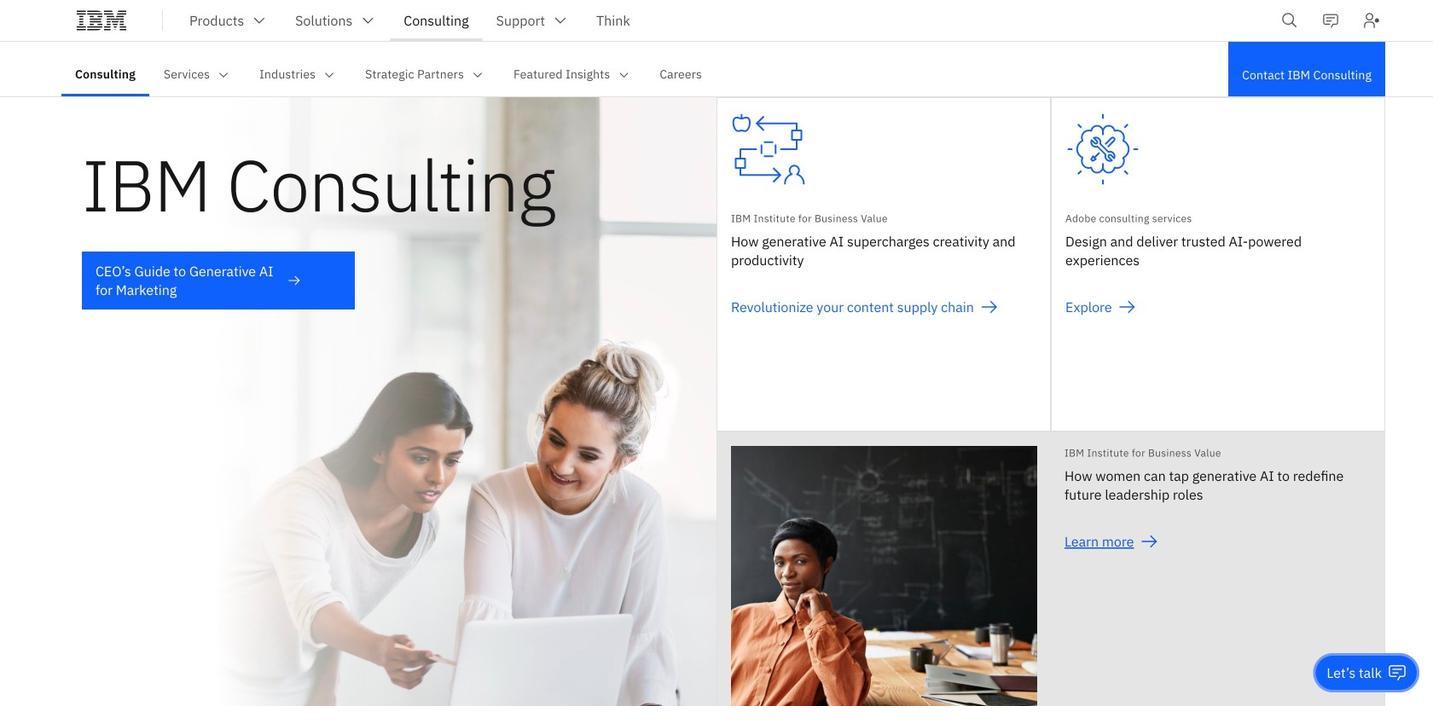 Task type: locate. For each thing, give the bounding box(es) containing it.
let's talk element
[[1327, 664, 1382, 683]]



